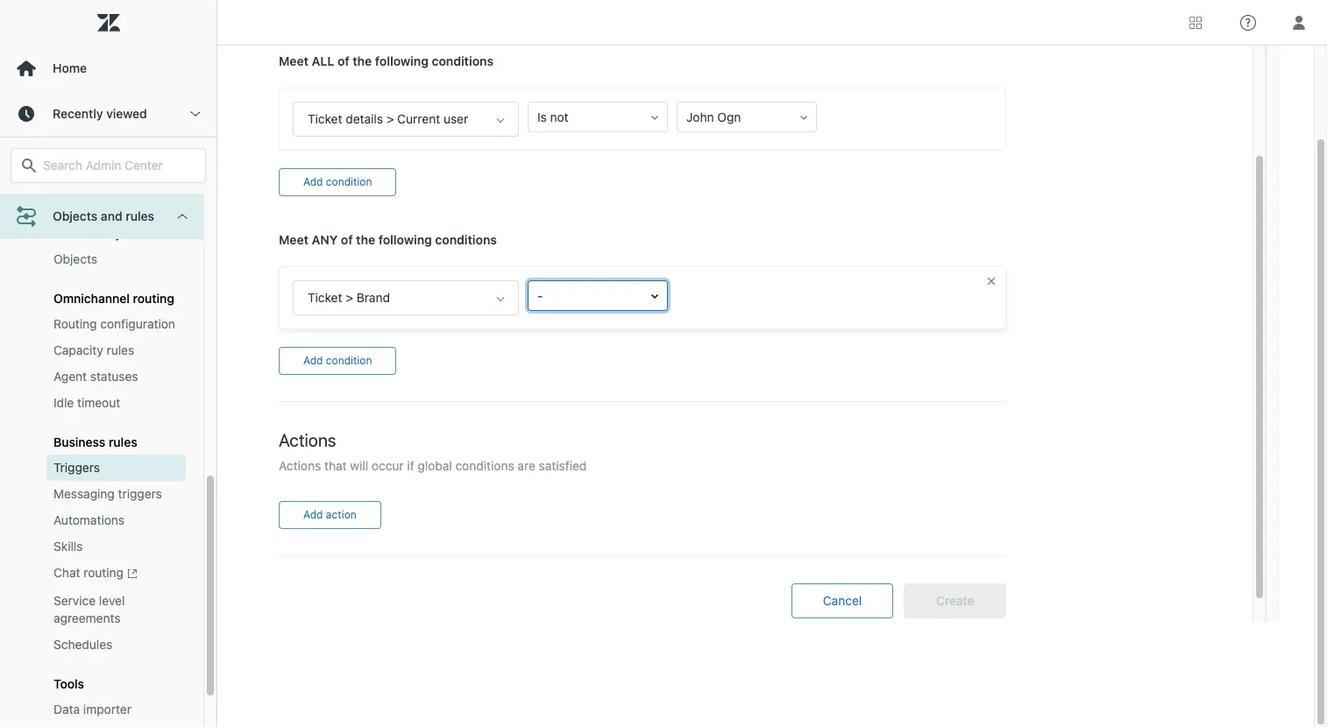 Task type: locate. For each thing, give the bounding box(es) containing it.
data importer
[[53, 702, 131, 717]]

None search field
[[2, 148, 215, 183]]

routing for omnichannel routing
[[133, 291, 174, 306]]

omnichannel
[[53, 291, 130, 306]]

agent statuses
[[53, 369, 138, 384]]

capacity rules
[[53, 343, 134, 358]]

objects inside 'link'
[[53, 252, 97, 267]]

rules
[[126, 209, 154, 224], [107, 343, 134, 358], [109, 435, 137, 450]]

objects down custom
[[53, 252, 97, 267]]

skills element
[[53, 539, 83, 556]]

rules inside dropdown button
[[126, 209, 154, 224]]

automations link
[[46, 508, 186, 534]]

rules up triggers link at the left
[[109, 435, 137, 450]]

chat routing element
[[53, 565, 138, 584]]

0 vertical spatial routing
[[133, 291, 174, 306]]

0 horizontal spatial routing
[[84, 566, 124, 581]]

schedules element
[[53, 636, 112, 654]]

routing up configuration
[[133, 291, 174, 306]]

service level agreements link
[[46, 588, 186, 632]]

routing
[[53, 317, 97, 332]]

0 vertical spatial objects
[[53, 209, 98, 224]]

objects up custom
[[53, 209, 98, 224]]

agent statuses link
[[46, 364, 186, 391]]

1 vertical spatial routing
[[84, 566, 124, 581]]

1 vertical spatial objects
[[53, 252, 97, 267]]

schedules
[[53, 637, 112, 652]]

routing configuration element
[[53, 316, 175, 334]]

idle timeout element
[[53, 395, 120, 412]]

0 vertical spatial rules
[[126, 209, 154, 224]]

service level agreements element
[[53, 592, 179, 628]]

statuses
[[90, 369, 138, 384]]

triggers
[[53, 461, 100, 476]]

objects
[[53, 209, 98, 224], [53, 252, 97, 267]]

settings link
[[46, 182, 186, 208]]

capacity rules element
[[53, 342, 134, 360]]

objects inside dropdown button
[[53, 209, 98, 224]]

routing for chat routing
[[84, 566, 124, 581]]

recently viewed button
[[0, 91, 217, 137]]

rules for business rules
[[109, 435, 137, 450]]

triggers link
[[46, 455, 186, 482]]

messaging triggers
[[53, 487, 162, 502]]

messaging
[[53, 487, 115, 502]]

none search field inside primary element
[[2, 148, 215, 183]]

triggers
[[118, 487, 162, 502]]

objects and rules
[[53, 209, 154, 224]]

1 vertical spatial rules
[[107, 343, 134, 358]]

chat routing link
[[46, 561, 186, 588]]

importer
[[83, 702, 131, 717]]

home
[[53, 61, 87, 75]]

rules down routing configuration 'link'
[[107, 343, 134, 358]]

2 vertical spatial rules
[[109, 435, 137, 450]]

automations
[[53, 513, 125, 528]]

objects for objects and rules
[[53, 209, 98, 224]]

1 horizontal spatial routing
[[133, 291, 174, 306]]

rules up objects
[[126, 209, 154, 224]]

routing up level
[[84, 566, 124, 581]]

rules for capacity rules
[[107, 343, 134, 358]]

business
[[53, 435, 105, 450]]

routing
[[133, 291, 174, 306], [84, 566, 124, 581]]

tree
[[0, 31, 217, 728]]

objects and rules button
[[0, 194, 203, 239]]

schedules link
[[46, 632, 186, 658]]

home button
[[0, 46, 217, 91]]

automations element
[[53, 512, 125, 530]]

tree containing settings
[[0, 31, 217, 728]]

custom objects element
[[53, 227, 145, 241]]

settings element
[[53, 186, 100, 204]]

chat
[[53, 566, 80, 581]]



Task type: vqa. For each thing, say whether or not it's contained in the screenshot.
third 0 from the bottom
no



Task type: describe. For each thing, give the bounding box(es) containing it.
zendesk products image
[[1190, 16, 1202, 29]]

skills link
[[46, 534, 186, 561]]

triggers element
[[53, 460, 100, 477]]

tree inside primary element
[[0, 31, 217, 728]]

Search Admin Center field
[[43, 158, 195, 174]]

agreements
[[53, 611, 121, 626]]

configuration
[[100, 317, 175, 332]]

idle timeout
[[53, 396, 120, 411]]

business rules
[[53, 435, 137, 450]]

primary element
[[0, 0, 217, 728]]

omnichannel routing
[[53, 291, 174, 306]]

omnichannel routing element
[[53, 291, 174, 306]]

custom
[[53, 227, 99, 241]]

recently
[[53, 106, 103, 121]]

custom objects
[[53, 227, 145, 241]]

agent
[[53, 369, 87, 384]]

tools element
[[53, 677, 84, 692]]

business rules element
[[53, 435, 137, 450]]

service level agreements
[[53, 593, 125, 626]]

user menu image
[[1288, 11, 1311, 34]]

chat routing
[[53, 566, 124, 581]]

data
[[53, 702, 80, 717]]

timeout
[[77, 396, 120, 411]]

skills
[[53, 540, 83, 555]]

objects
[[102, 227, 145, 241]]

recently viewed
[[53, 106, 147, 121]]

agent statuses element
[[53, 369, 138, 386]]

tools
[[53, 677, 84, 692]]

routing configuration link
[[46, 312, 186, 338]]

settings
[[53, 187, 100, 202]]

level
[[99, 593, 125, 608]]

and
[[101, 209, 122, 224]]

help image
[[1241, 14, 1257, 30]]

messaging triggers link
[[46, 482, 186, 508]]

objects link
[[46, 247, 186, 273]]

routing configuration
[[53, 317, 175, 332]]

objects and rules group
[[0, 31, 203, 728]]

data importer element
[[53, 701, 131, 719]]

capacity
[[53, 343, 103, 358]]

idle timeout link
[[46, 391, 186, 417]]

objects for objects
[[53, 252, 97, 267]]

service
[[53, 593, 96, 608]]

data importer link
[[46, 697, 186, 723]]

objects element
[[53, 251, 97, 269]]

messaging triggers element
[[53, 486, 162, 504]]

idle
[[53, 396, 74, 411]]

capacity rules link
[[46, 338, 186, 364]]

viewed
[[106, 106, 147, 121]]



